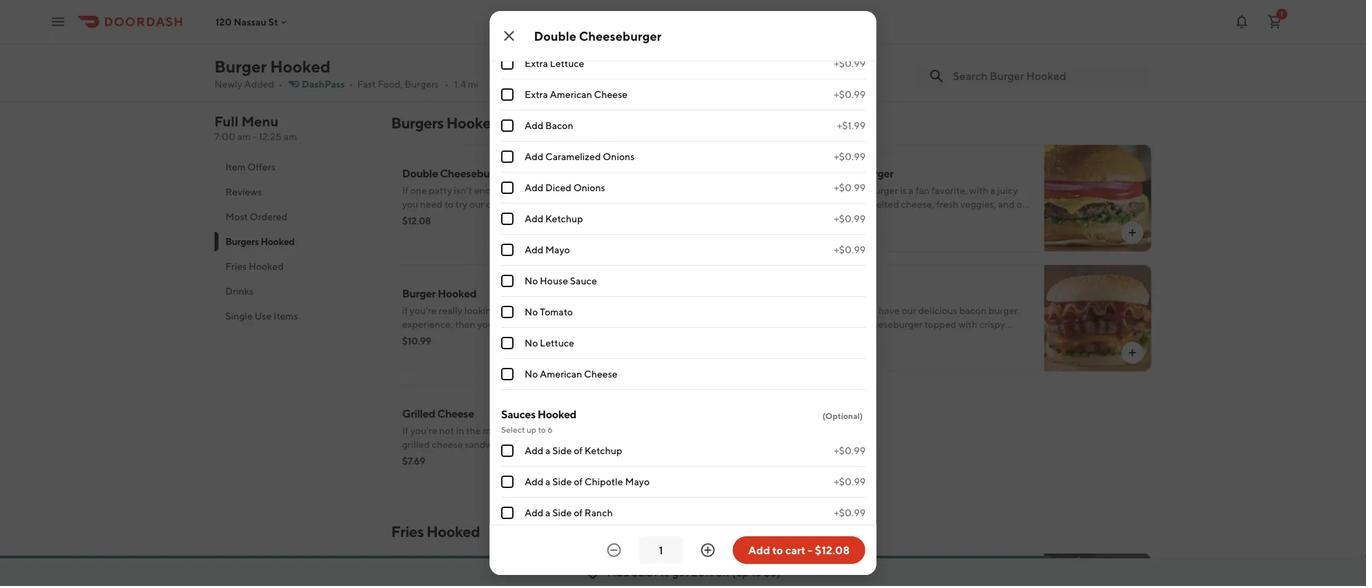 Task type: describe. For each thing, give the bounding box(es) containing it.
off
[[716, 566, 730, 579]]

a left fan at the right of page
[[909, 185, 914, 196]]

cheese, inside double cheeseburger if one patty isn't enough to satisfy your cravings, then you need to try our double cheeseburger, which features two patties stacked high with cheese, fresh veggies and sauce.
[[570, 212, 603, 224]]

3 • from the left
[[445, 78, 449, 90]]

burger, for bacon burger
[[989, 305, 1020, 316]]

fast
[[357, 78, 376, 90]]

1 vertical spatial burgers
[[391, 114, 444, 132]]

simple
[[412, 40, 441, 51]]

No American Cheese checkbox
[[501, 368, 513, 380]]

add for add a side of ketchup
[[524, 445, 543, 456]]

extra american cheese
[[524, 89, 627, 100]]

extra lettuce
[[524, 58, 584, 69]]

1 horizontal spatial fries hooked
[[391, 523, 480, 541]]

decrease quantity by 1 image
[[606, 542, 622, 559]]

cheeseburger inside 'bacon burger for bacon lovers, we have our delicious bacon burger, which is a classic cheeseburger topped with crispy bacon strips.'
[[862, 319, 923, 330]]

grilled cheese if you're not in the mood for a burger, we also offer a grilled cheese sandwich that's perfect for cheese lovers. $7.69
[[402, 407, 644, 467]]

of for chipotle
[[574, 476, 582, 487]]

1 cheese from the left
[[432, 439, 463, 450]]

bacon up crispy
[[960, 305, 987, 316]]

no for no house sauce
[[524, 275, 538, 287]]

add bacon
[[524, 120, 573, 131]]

- inside full menu 7:00 am - 12:25 am
[[253, 131, 257, 142]]

sauce. inside classic cheeseburger our classic cheeseburger is a fan favorite, with a juicy patty topped with melted cheese, fresh veggies, and our secret sauce.
[[817, 212, 845, 224]]

mayo inside sauces hooked group
[[625, 476, 649, 487]]

classic cheeseburger image
[[1044, 144, 1152, 252]]

no for no american cheese
[[524, 368, 538, 380]]

1 am from the left
[[237, 131, 251, 142]]

add ketchup
[[524, 213, 583, 224]]

house
[[540, 275, 568, 287]]

1 vertical spatial fries
[[391, 523, 424, 541]]

cheeseburger inside classic cheeseburger our classic cheeseburger is a fan favorite, with a juicy patty topped with melted cheese, fresh veggies, and our secret sauce.
[[838, 185, 898, 196]]

crispy
[[980, 319, 1005, 330]]

1 • from the left
[[279, 78, 283, 90]]

burger, for grilled cheese
[[531, 425, 563, 436]]

1.4
[[454, 78, 466, 90]]

ordered
[[250, 211, 288, 222]]

need
[[420, 199, 443, 210]]

newly added •
[[214, 78, 283, 90]]

classic french fries topped with melted cheddar cheese, for a simple and satisfying side.
[[391, 26, 637, 51]]

single use items
[[225, 310, 298, 322]]

most ordered button
[[214, 204, 375, 229]]

bacon burger image
[[1044, 264, 1152, 372]]

two
[[440, 212, 457, 224]]

$2.31
[[632, 566, 658, 579]]

add diced onions
[[524, 182, 605, 193]]

add for add a side of chipotle mayo
[[524, 476, 543, 487]]

extra for extra lettuce
[[524, 58, 548, 69]]

a down add a side of chipotle mayo at the left of the page
[[545, 507, 550, 519]]

patty inside double cheeseburger if one patty isn't enough to satisfy your cravings, then you need to try our double cheeseburger, which features two patties stacked high with cheese, fresh veggies and sauce.
[[429, 185, 452, 196]]

fresh inside classic cheeseburger our classic cheeseburger is a fan favorite, with a juicy patty topped with melted cheese, fresh veggies, and our secret sauce.
[[937, 199, 959, 210]]

classic for cheeseburger
[[788, 167, 822, 180]]

bacon inside double cheeseburger dialog
[[545, 120, 573, 131]]

and inside double cheeseburger if one patty isn't enough to satisfy your cravings, then you need to try our double cheeseburger, which features two patties stacked high with cheese, fresh veggies and sauce.
[[438, 226, 454, 238]]

item offers
[[225, 161, 275, 173]]

not
[[439, 425, 454, 436]]

double cheeseburger if one patty isn't enough to satisfy your cravings, then you need to try our double cheeseburger, which features two patties stacked high with cheese, fresh veggies and sauce.
[[402, 167, 633, 238]]

sauce. inside double cheeseburger if one patty isn't enough to satisfy your cravings, then you need to try our double cheeseburger, which features two patties stacked high with cheese, fresh veggies and sauce.
[[456, 226, 484, 238]]

which inside 'bacon burger for bacon lovers, we have our delicious bacon burger, which is a classic cheeseburger topped with crispy bacon strips.'
[[788, 319, 814, 330]]

and inside classic french fries topped with melted cheddar cheese, for a simple and satisfying side.
[[443, 40, 460, 51]]

which inside double cheeseburger if one patty isn't enough to satisfy your cravings, then you need to try our double cheeseburger, which features two patties stacked high with cheese, fresh veggies and sauce.
[[583, 199, 609, 210]]

0 vertical spatial ketchup
[[545, 213, 583, 224]]

2 horizontal spatial for
[[569, 439, 581, 450]]

veggies
[[402, 226, 436, 238]]

+$0.99 for add a side of ketchup
[[834, 445, 866, 456]]

food,
[[378, 78, 403, 90]]

0 vertical spatial burgers
[[405, 78, 439, 90]]

bacon right the for
[[805, 305, 832, 316]]

to left $3) at the bottom right
[[751, 566, 762, 579]]

20%
[[691, 566, 714, 579]]

extra tomato
[[524, 27, 583, 38]]

+$0.99 for add mayo
[[834, 244, 866, 255]]

melted inside classic french fries topped with melted cheddar cheese, for a simple and satisfying side.
[[532, 26, 564, 37]]

reviews button
[[214, 180, 375, 204]]

menu
[[241, 113, 279, 129]]

use
[[255, 310, 272, 322]]

a up the that's
[[524, 425, 530, 436]]

close double cheeseburger image
[[501, 28, 518, 44]]

fries hooked inside button
[[225, 261, 284, 272]]

double for double cheeseburger
[[534, 28, 577, 43]]

nassau
[[234, 16, 266, 27]]

favorite,
[[932, 185, 968, 196]]

fries
[[457, 26, 476, 37]]

classic inside 'bacon burger for bacon lovers, we have our delicious bacon burger, which is a classic cheeseburger topped with crispy bacon strips.'
[[832, 319, 860, 330]]

No House Sauce checkbox
[[501, 275, 513, 287]]

0 horizontal spatial burgers hooked
[[225, 236, 295, 247]]

0 vertical spatial burgers hooked
[[391, 114, 500, 132]]

$3)
[[764, 566, 781, 579]]

add a side of ranch
[[524, 507, 613, 519]]

group containing extra tomato
[[501, 0, 866, 390]]

features
[[402, 212, 438, 224]]

no american cheese
[[524, 368, 617, 380]]

patty inside classic cheeseburger our classic cheeseburger is a fan favorite, with a juicy patty topped with melted cheese, fresh veggies, and our secret sauce.
[[788, 199, 811, 210]]

we inside grilled cheese if you're not in the mood for a burger, we also offer a grilled cheese sandwich that's perfect for cheese lovers. $7.69
[[564, 425, 577, 436]]

juicy
[[998, 185, 1018, 196]]

0 horizontal spatial $12.08
[[402, 215, 431, 226]]

cheese, inside classic cheeseburger our classic cheeseburger is a fan favorite, with a juicy patty topped with melted cheese, fresh veggies, and our secret sauce.
[[901, 199, 935, 210]]

perfect
[[534, 439, 567, 450]]

items
[[274, 310, 298, 322]]

add for add caramelized onions
[[524, 151, 543, 162]]

sauce
[[570, 275, 597, 287]]

also
[[579, 425, 597, 436]]

to left get at the bottom of the page
[[660, 566, 670, 579]]

double cheeseburger
[[534, 28, 662, 43]]

No Tomato checkbox
[[501, 306, 513, 318]]

$10.99
[[402, 335, 431, 347]]

newly
[[214, 78, 242, 90]]

sauces
[[501, 408, 535, 421]]

(up
[[732, 566, 749, 579]]

enough
[[474, 185, 508, 196]]

high
[[527, 212, 547, 224]]

is inside classic cheeseburger our classic cheeseburger is a fan favorite, with a juicy patty topped with melted cheese, fresh veggies, and our secret sauce.
[[900, 185, 907, 196]]

cheeseburger,
[[519, 199, 581, 210]]

7:00
[[214, 131, 235, 142]]

fries inside fries hooked button
[[225, 261, 247, 272]]

you're
[[410, 425, 437, 436]]

secret
[[788, 212, 815, 224]]

burger inside 'bacon burger for bacon lovers, we have our delicious bacon burger, which is a classic cheeseburger topped with crispy bacon strips.'
[[821, 287, 855, 300]]

one
[[410, 185, 427, 196]]

0 vertical spatial mayo
[[545, 244, 570, 255]]

cheddar
[[565, 26, 602, 37]]

single
[[225, 310, 253, 322]]

tomato for extra tomato
[[550, 27, 583, 38]]

side.
[[505, 40, 525, 51]]

topped inside 'bacon burger for bacon lovers, we have our delicious bacon burger, which is a classic cheeseburger topped with crispy bacon strips.'
[[925, 319, 957, 330]]

a inside 'bacon burger for bacon lovers, we have our delicious bacon burger, which is a classic cheeseburger topped with crispy bacon strips.'
[[825, 319, 830, 330]]

1 horizontal spatial burger hooked
[[402, 287, 477, 300]]

caramelized
[[545, 151, 601, 162]]

increase quantity by 1 image
[[700, 542, 716, 559]]

our inside classic cheeseburger our classic cheeseburger is a fan favorite, with a juicy patty topped with melted cheese, fresh veggies, and our secret sauce.
[[1017, 199, 1032, 210]]

try
[[456, 199, 468, 210]]

$7.69
[[402, 455, 425, 467]]

+$1.99
[[837, 120, 866, 131]]

satisfy
[[521, 185, 549, 196]]

a up add a side of ranch
[[545, 476, 550, 487]]

we inside 'bacon burger for bacon lovers, we have our delicious bacon burger, which is a classic cheeseburger topped with crispy bacon strips.'
[[864, 305, 877, 316]]

french
[[424, 26, 455, 37]]

+$0.99 for add caramelized onions
[[834, 151, 866, 162]]

onions for add diced onions
[[573, 182, 605, 193]]

double cheeseburger image
[[658, 144, 766, 252]]

stacked
[[491, 212, 525, 224]]

sandwich
[[465, 439, 506, 450]]

notification bell image
[[1234, 13, 1250, 30]]

add for add to cart - $12.08
[[749, 544, 770, 557]]

add item to cart image for double
[[741, 227, 752, 238]]

0 vertical spatial burger hooked
[[214, 56, 331, 76]]

side for chipotle
[[552, 476, 572, 487]]

side for ketchup
[[552, 445, 572, 456]]

topped inside classic french fries topped with melted cheddar cheese, for a simple and satisfying side.
[[477, 26, 509, 37]]

add to cart - $12.08
[[749, 544, 850, 557]]

full
[[214, 113, 239, 129]]

cheeseburger for double cheeseburger if one patty isn't enough to satisfy your cravings, then you need to try our double cheeseburger, which features two patties stacked high with cheese, fresh veggies and sauce.
[[440, 167, 510, 180]]

add for add ketchup
[[524, 213, 543, 224]]

2 vertical spatial burgers
[[225, 236, 259, 247]]

no house sauce
[[524, 275, 597, 287]]

drinks
[[225, 286, 254, 297]]

+$0.99 for add diced onions
[[834, 182, 866, 193]]

a down 6
[[545, 445, 550, 456]]

then
[[613, 185, 633, 196]]

0 horizontal spatial burger
[[214, 56, 267, 76]]

reviews
[[225, 186, 262, 197]]

fresh inside double cheeseburger if one patty isn't enough to satisfy your cravings, then you need to try our double cheeseburger, which features two patties stacked high with cheese, fresh veggies and sauce.
[[605, 212, 627, 224]]

to up double
[[510, 185, 519, 196]]

add item to cart image for classic
[[1127, 227, 1138, 238]]

of for ranch
[[574, 507, 582, 519]]

cravings,
[[572, 185, 611, 196]]

add $2.31 to get 20% off (up to $3)
[[608, 566, 781, 579]]

fast food, burgers • 1.4 mi
[[357, 78, 479, 90]]

lettuce for extra lettuce
[[550, 58, 584, 69]]

lovers,
[[834, 305, 862, 316]]

drinks button
[[214, 279, 375, 304]]

add for add diced onions
[[524, 182, 543, 193]]

offer
[[598, 425, 619, 436]]

topped inside classic cheeseburger our classic cheeseburger is a fan favorite, with a juicy patty topped with melted cheese, fresh veggies, and our secret sauce.
[[813, 199, 845, 210]]

you
[[402, 199, 418, 210]]

120
[[215, 16, 232, 27]]



Task type: locate. For each thing, give the bounding box(es) containing it.
0 horizontal spatial patty
[[429, 185, 452, 196]]

onions for add caramelized onions
[[603, 151, 634, 162]]

1 vertical spatial melted
[[868, 199, 899, 210]]

8 +$0.99 from the top
[[834, 476, 866, 487]]

fresh down then
[[605, 212, 627, 224]]

burger hooked up added at the left
[[214, 56, 331, 76]]

cheeseburger down have
[[862, 319, 923, 330]]

classic cheeseburger our classic cheeseburger is a fan favorite, with a juicy patty topped with melted cheese, fresh veggies, and our secret sauce.
[[788, 167, 1032, 224]]

our inside double cheeseburger if one patty isn't enough to satisfy your cravings, then you need to try our double cheeseburger, which features two patties stacked high with cheese, fresh veggies and sauce.
[[470, 199, 484, 210]]

0 vertical spatial classic
[[807, 185, 836, 196]]

1 if from the top
[[402, 185, 408, 196]]

$12.08 down you
[[402, 215, 431, 226]]

burger,
[[989, 305, 1020, 316], [531, 425, 563, 436]]

classic inside classic french fries topped with melted cheddar cheese, for a simple and satisfying side.
[[391, 26, 422, 37]]

ranch
[[584, 507, 613, 519]]

0 vertical spatial fries hooked
[[225, 261, 284, 272]]

no right no lettuce option
[[524, 337, 538, 349]]

1 of from the top
[[574, 445, 582, 456]]

1 side from the top
[[552, 445, 572, 456]]

1 vertical spatial burgers hooked
[[225, 236, 295, 247]]

we left the also
[[564, 425, 577, 436]]

add up the satisfy
[[524, 151, 543, 162]]

is left fan at the right of page
[[900, 185, 907, 196]]

side for ranch
[[552, 507, 572, 519]]

added
[[244, 78, 274, 90]]

0 vertical spatial $12.08
[[402, 215, 431, 226]]

2 horizontal spatial burger
[[821, 287, 855, 300]]

+$0.99 for extra lettuce
[[834, 58, 866, 69]]

0 vertical spatial lettuce
[[550, 58, 584, 69]]

1 vertical spatial for
[[510, 425, 523, 436]]

of left chipotle
[[574, 476, 582, 487]]

2 if from the top
[[402, 425, 408, 436]]

add item to cart image for bacon
[[1127, 347, 1138, 358]]

1 horizontal spatial am
[[284, 131, 297, 142]]

to left 6
[[538, 425, 546, 434]]

1 no from the top
[[524, 275, 538, 287]]

chipotle
[[584, 476, 623, 487]]

item
[[225, 161, 246, 173]]

lovers.
[[616, 439, 644, 450]]

and
[[443, 40, 460, 51], [998, 199, 1015, 210], [438, 226, 454, 238]]

topped up satisfying
[[477, 26, 509, 37]]

1 horizontal spatial cheeseburger
[[579, 28, 662, 43]]

if
[[402, 185, 408, 196], [402, 425, 408, 436]]

double
[[486, 199, 517, 210]]

lettuce up the extra american cheese
[[550, 58, 584, 69]]

$12.08 inside button
[[815, 544, 850, 557]]

3 no from the top
[[524, 337, 538, 349]]

lettuce
[[550, 58, 584, 69], [540, 337, 574, 349]]

burgers right food,
[[405, 78, 439, 90]]

melted inside classic cheeseburger our classic cheeseburger is a fan favorite, with a juicy patty topped with melted cheese, fresh veggies, and our secret sauce.
[[868, 199, 899, 210]]

classic inside classic cheeseburger our classic cheeseburger is a fan favorite, with a juicy patty topped with melted cheese, fresh veggies, and our secret sauce.
[[788, 167, 822, 180]]

0 horizontal spatial fresh
[[605, 212, 627, 224]]

add mayo
[[524, 244, 570, 255]]

(optional)
[[822, 411, 863, 420]]

0 vertical spatial onions
[[603, 151, 634, 162]]

3 extra from the top
[[524, 89, 548, 100]]

1 horizontal spatial cheese,
[[604, 26, 637, 37]]

extra up side.
[[524, 27, 548, 38]]

add down the cheeseburger,
[[524, 213, 543, 224]]

1 vertical spatial burger,
[[531, 425, 563, 436]]

veggies,
[[961, 199, 996, 210]]

2 am from the left
[[284, 131, 297, 142]]

is inside 'bacon burger for bacon lovers, we have our delicious bacon burger, which is a classic cheeseburger topped with crispy bacon strips.'
[[816, 319, 823, 330]]

for left simple
[[391, 40, 403, 51]]

and down two at the top left of page
[[438, 226, 454, 238]]

cheese
[[594, 89, 627, 100], [584, 368, 617, 380], [437, 407, 474, 420]]

1 items, open order cart image
[[1267, 13, 1284, 30]]

if for grilled
[[402, 425, 408, 436]]

2 vertical spatial extra
[[524, 89, 548, 100]]

cheese
[[432, 439, 463, 450], [583, 439, 614, 450]]

hooked inside fries hooked button
[[249, 261, 284, 272]]

$12.08
[[402, 215, 431, 226], [815, 544, 850, 557]]

classic up our
[[788, 167, 822, 180]]

dashpass
[[302, 78, 345, 90]]

mayo right chipotle
[[625, 476, 649, 487]]

double inside dialog
[[534, 28, 577, 43]]

1 horizontal spatial topped
[[813, 199, 845, 210]]

0 horizontal spatial cheese,
[[570, 212, 603, 224]]

burger hooked up $10.99
[[402, 287, 477, 300]]

extra for extra tomato
[[524, 27, 548, 38]]

up
[[526, 425, 536, 434]]

1 horizontal spatial sauce.
[[817, 212, 845, 224]]

1 vertical spatial cheese,
[[901, 199, 935, 210]]

0 horizontal spatial melted
[[532, 26, 564, 37]]

1 vertical spatial cheese
[[584, 368, 617, 380]]

tomato for no tomato
[[540, 306, 573, 318]]

1 vertical spatial sauce.
[[456, 226, 484, 238]]

add down the extra american cheese
[[524, 120, 543, 131]]

1 vertical spatial patty
[[788, 199, 811, 210]]

to inside button
[[773, 544, 783, 557]]

american down extra lettuce
[[550, 89, 592, 100]]

grilled cheese image
[[658, 385, 766, 492]]

1 vertical spatial classic
[[832, 319, 860, 330]]

burger up lovers,
[[821, 287, 855, 300]]

mayo
[[545, 244, 570, 255], [625, 476, 649, 487]]

1 vertical spatial tomato
[[540, 306, 573, 318]]

add for add a side of ranch
[[524, 507, 543, 519]]

burgers hooked
[[391, 114, 500, 132], [225, 236, 295, 247]]

sauces hooked group
[[501, 407, 866, 586]]

1 vertical spatial classic
[[788, 167, 822, 180]]

classic right our
[[807, 185, 836, 196]]

topped
[[477, 26, 509, 37], [813, 199, 845, 210], [925, 319, 957, 330]]

Current quantity is 1 number field
[[647, 543, 675, 558]]

cheese up offer
[[584, 368, 617, 380]]

- inside button
[[808, 544, 813, 557]]

+$0.99 for add a side of chipotle mayo
[[834, 476, 866, 487]]

add
[[524, 120, 543, 131], [524, 151, 543, 162], [524, 182, 543, 193], [524, 213, 543, 224], [524, 244, 543, 255], [524, 445, 543, 456], [524, 476, 543, 487], [524, 507, 543, 519], [749, 544, 770, 557], [608, 566, 630, 579]]

1 vertical spatial extra
[[524, 58, 548, 69]]

have
[[879, 305, 900, 316]]

am right 12:25
[[284, 131, 297, 142]]

cart
[[786, 544, 806, 557]]

extra
[[524, 27, 548, 38], [524, 58, 548, 69], [524, 89, 548, 100]]

None checkbox
[[501, 26, 513, 39], [501, 57, 513, 70], [501, 88, 513, 101], [501, 119, 513, 132], [501, 151, 513, 163], [501, 213, 513, 225], [501, 244, 513, 256], [501, 476, 513, 488], [501, 26, 513, 39], [501, 57, 513, 70], [501, 88, 513, 101], [501, 119, 513, 132], [501, 151, 513, 163], [501, 213, 513, 225], [501, 244, 513, 256], [501, 476, 513, 488]]

2 vertical spatial of
[[574, 507, 582, 519]]

2 of from the top
[[574, 476, 582, 487]]

to inside sauces hooked select up to 6
[[538, 425, 546, 434]]

1 horizontal spatial classic
[[788, 167, 822, 180]]

cheeseburger for double cheeseburger
[[579, 28, 662, 43]]

side left ranch
[[552, 507, 572, 519]]

select
[[501, 425, 525, 434]]

None checkbox
[[501, 182, 513, 194], [501, 445, 513, 457], [501, 507, 513, 519], [501, 182, 513, 194], [501, 445, 513, 457], [501, 507, 513, 519]]

if for double
[[402, 185, 408, 196]]

cheese down double cheeseburger
[[594, 89, 627, 100]]

add a side of ketchup
[[524, 445, 622, 456]]

for inside classic french fries topped with melted cheddar cheese, for a simple and satisfying side.
[[391, 40, 403, 51]]

of
[[574, 445, 582, 456], [574, 476, 582, 487], [574, 507, 582, 519]]

single use items button
[[214, 304, 375, 329]]

1 vertical spatial ketchup
[[584, 445, 622, 456]]

delicious
[[918, 305, 958, 316]]

1 horizontal spatial is
[[900, 185, 907, 196]]

patty
[[429, 185, 452, 196], [788, 199, 811, 210]]

of left ranch
[[574, 507, 582, 519]]

9 +$0.99 from the top
[[834, 507, 866, 519]]

with inside classic french fries topped with melted cheddar cheese, for a simple and satisfying side.
[[511, 26, 531, 37]]

cheese,
[[604, 26, 637, 37], [901, 199, 935, 210], [570, 212, 603, 224]]

and down 'french' in the top left of the page
[[443, 40, 460, 51]]

classic
[[807, 185, 836, 196], [832, 319, 860, 330]]

add inside button
[[749, 544, 770, 557]]

a up strips.
[[825, 319, 830, 330]]

4 no from the top
[[524, 368, 538, 380]]

cheese, inside classic french fries topped with melted cheddar cheese, for a simple and satisfying side.
[[604, 26, 637, 37]]

ketchup down the cheeseburger,
[[545, 213, 583, 224]]

1 horizontal spatial cheese
[[583, 439, 614, 450]]

cheeseburger for classic cheeseburger our classic cheeseburger is a fan favorite, with a juicy patty topped with melted cheese, fresh veggies, and our secret sauce.
[[824, 167, 894, 180]]

burger hooked image
[[658, 264, 766, 372]]

0 vertical spatial if
[[402, 185, 408, 196]]

add for add bacon
[[524, 120, 543, 131]]

am
[[237, 131, 251, 142], [284, 131, 297, 142]]

mayo up no house sauce at left
[[545, 244, 570, 255]]

+$0.99
[[834, 58, 866, 69], [834, 89, 866, 100], [834, 151, 866, 162], [834, 182, 866, 193], [834, 213, 866, 224], [834, 244, 866, 255], [834, 445, 866, 456], [834, 476, 866, 487], [834, 507, 866, 519]]

1 horizontal spatial fresh
[[937, 199, 959, 210]]

2 no from the top
[[524, 306, 538, 318]]

double inside double cheeseburger if one patty isn't enough to satisfy your cravings, then you need to try our double cheeseburger, which features two patties stacked high with cheese, fresh veggies and sauce.
[[402, 167, 438, 180]]

2 cheese from the left
[[583, 439, 614, 450]]

2 horizontal spatial •
[[445, 78, 449, 90]]

5 +$0.99 from the top
[[834, 213, 866, 224]]

+$0.99 for add ketchup
[[834, 213, 866, 224]]

+$0.99 for add a side of ranch
[[834, 507, 866, 519]]

bacon
[[545, 120, 573, 131], [788, 287, 819, 300]]

1 vertical spatial onions
[[573, 182, 605, 193]]

lettuce for no lettuce
[[540, 337, 574, 349]]

add item to cart image
[[741, 227, 752, 238], [1127, 227, 1138, 238], [741, 347, 752, 358], [1127, 347, 1138, 358]]

1 vertical spatial of
[[574, 476, 582, 487]]

american down no lettuce
[[540, 368, 582, 380]]

double for double cheeseburger if one patty isn't enough to satisfy your cravings, then you need to try our double cheeseburger, which features two patties stacked high with cheese, fresh veggies and sauce.
[[402, 167, 438, 180]]

2 • from the left
[[349, 78, 353, 90]]

and inside classic cheeseburger our classic cheeseburger is a fan favorite, with a juicy patty topped with melted cheese, fresh veggies, and our secret sauce.
[[998, 199, 1015, 210]]

extra up add bacon
[[524, 89, 548, 100]]

add for add $2.31 to get 20% off (up to $3)
[[608, 566, 630, 579]]

0 vertical spatial sauce.
[[817, 212, 845, 224]]

1 horizontal spatial fries
[[391, 523, 424, 541]]

fries hooked button
[[214, 254, 375, 279]]

1 vertical spatial side
[[552, 476, 572, 487]]

with inside 'bacon burger for bacon lovers, we have our delicious bacon burger, which is a classic cheeseburger topped with crispy bacon strips.'
[[959, 319, 978, 330]]

no for no lettuce
[[524, 337, 538, 349]]

burger
[[214, 56, 267, 76], [402, 287, 436, 300], [821, 287, 855, 300]]

0 vertical spatial cheese,
[[604, 26, 637, 37]]

No Lettuce checkbox
[[501, 337, 513, 349]]

most
[[225, 211, 248, 222]]

if left 'one'
[[402, 185, 408, 196]]

hooked inside sauces hooked select up to 6
[[537, 408, 576, 421]]

cheeseburger
[[579, 28, 662, 43], [440, 167, 510, 180], [824, 167, 894, 180]]

+$0.99 for extra american cheese
[[834, 89, 866, 100]]

1 horizontal spatial $12.08
[[815, 544, 850, 557]]

0 vertical spatial topped
[[477, 26, 509, 37]]

cheeseburger inside classic cheeseburger our classic cheeseburger is a fan favorite, with a juicy patty topped with melted cheese, fresh veggies, and our secret sauce.
[[824, 167, 894, 180]]

our down juicy
[[1017, 199, 1032, 210]]

1 horizontal spatial burger,
[[989, 305, 1020, 316]]

burger up newly added •
[[214, 56, 267, 76]]

bacon inside 'bacon burger for bacon lovers, we have our delicious bacon burger, which is a classic cheeseburger topped with crispy bacon strips.'
[[788, 287, 819, 300]]

1 vertical spatial topped
[[813, 199, 845, 210]]

add down decrease quantity by 1 icon
[[608, 566, 630, 579]]

our up patties
[[470, 199, 484, 210]]

0 horizontal spatial fries
[[225, 261, 247, 272]]

which down cravings,
[[583, 199, 609, 210]]

cheeseburger left fan at the right of page
[[838, 185, 898, 196]]

bacon up the for
[[788, 287, 819, 300]]

sauce. down patties
[[456, 226, 484, 238]]

the
[[466, 425, 481, 436]]

bacon up 'caramelized'
[[545, 120, 573, 131]]

a left simple
[[405, 40, 410, 51]]

tomato up extra lettuce
[[550, 27, 583, 38]]

burgers down the fast food, burgers • 1.4 mi
[[391, 114, 444, 132]]

our
[[470, 199, 484, 210], [1017, 199, 1032, 210], [902, 305, 917, 316]]

no right no tomato checkbox
[[524, 306, 538, 318]]

tomato down house
[[540, 306, 573, 318]]

fan
[[916, 185, 930, 196]]

2 horizontal spatial cheeseburger
[[824, 167, 894, 180]]

burger up $10.99
[[402, 287, 436, 300]]

your
[[551, 185, 570, 196]]

cheese inside grilled cheese if you're not in the mood for a burger, we also offer a grilled cheese sandwich that's perfect for cheese lovers. $7.69
[[437, 407, 474, 420]]

for for french
[[391, 40, 403, 51]]

burgers down "most"
[[225, 236, 259, 247]]

with inside double cheeseburger if one patty isn't enough to satisfy your cravings, then you need to try our double cheeseburger, which features two patties stacked high with cheese, fresh veggies and sauce.
[[549, 212, 568, 224]]

1 vertical spatial burger hooked
[[402, 287, 477, 300]]

for down the also
[[569, 439, 581, 450]]

2 horizontal spatial cheese,
[[901, 199, 935, 210]]

which down the for
[[788, 319, 814, 330]]

0 horizontal spatial double
[[402, 167, 438, 180]]

add a side of chipotle mayo
[[524, 476, 649, 487]]

offers
[[248, 161, 275, 173]]

1 horizontal spatial which
[[788, 319, 814, 330]]

0 vertical spatial we
[[864, 305, 877, 316]]

Item Search search field
[[953, 68, 1141, 84]]

2 extra from the top
[[524, 58, 548, 69]]

0 horizontal spatial our
[[470, 199, 484, 210]]

0 horizontal spatial ketchup
[[545, 213, 583, 224]]

cheeseburger
[[838, 185, 898, 196], [862, 319, 923, 330]]

1 horizontal spatial double
[[534, 28, 577, 43]]

extra down side.
[[524, 58, 548, 69]]

6 +$0.99 from the top
[[834, 244, 866, 255]]

1 horizontal spatial our
[[902, 305, 917, 316]]

for for cheese
[[510, 425, 523, 436]]

american for no
[[540, 368, 582, 380]]

which
[[583, 199, 609, 210], [788, 319, 814, 330]]

for
[[788, 305, 803, 316]]

classic inside classic cheeseburger our classic cheeseburger is a fan favorite, with a juicy patty topped with melted cheese, fresh veggies, and our secret sauce.
[[807, 185, 836, 196]]

0 vertical spatial fries
[[225, 261, 247, 272]]

0 horizontal spatial for
[[391, 40, 403, 51]]

cheese, down cravings,
[[570, 212, 603, 224]]

1 vertical spatial double
[[402, 167, 438, 180]]

no right no american cheese checkbox
[[524, 368, 538, 380]]

1 vertical spatial and
[[998, 199, 1015, 210]]

0 horizontal spatial -
[[253, 131, 257, 142]]

0 vertical spatial double
[[534, 28, 577, 43]]

1 vertical spatial lettuce
[[540, 337, 574, 349]]

bacon down the for
[[788, 332, 815, 344]]

patties
[[459, 212, 489, 224]]

add down add a side of chipotle mayo at the left of the page
[[524, 507, 543, 519]]

0 horizontal spatial mayo
[[545, 244, 570, 255]]

2 side from the top
[[552, 476, 572, 487]]

1 vertical spatial we
[[564, 425, 577, 436]]

add down high
[[524, 244, 543, 255]]

patty up the need
[[429, 185, 452, 196]]

a inside classic french fries topped with melted cheddar cheese, for a simple and satisfying side.
[[405, 40, 410, 51]]

1 horizontal spatial bacon
[[788, 287, 819, 300]]

a right offer
[[621, 425, 626, 436]]

add to cart - $12.08 button
[[733, 536, 866, 564]]

we left have
[[864, 305, 877, 316]]

st
[[268, 16, 278, 27]]

0 vertical spatial extra
[[524, 27, 548, 38]]

if up grilled
[[402, 425, 408, 436]]

bacon
[[805, 305, 832, 316], [960, 305, 987, 316], [788, 332, 815, 344]]

ketchup inside sauces hooked group
[[584, 445, 622, 456]]

if inside double cheeseburger if one patty isn't enough to satisfy your cravings, then you need to try our double cheeseburger, which features two patties stacked high with cheese, fresh veggies and sauce.
[[402, 185, 408, 196]]

120 nassau st
[[215, 16, 278, 27]]

fresh down favorite,
[[937, 199, 959, 210]]

most ordered
[[225, 211, 288, 222]]

burgers hooked down 'most ordered'
[[225, 236, 295, 247]]

cheeseburger inside double cheeseburger if one patty isn't enough to satisfy your cravings, then you need to try our double cheeseburger, which features two patties stacked high with cheese, fresh veggies and sauce.
[[440, 167, 510, 180]]

1 vertical spatial $12.08
[[815, 544, 850, 557]]

to left try
[[445, 199, 454, 210]]

cheeseburger inside dialog
[[579, 28, 662, 43]]

1 horizontal spatial ketchup
[[584, 445, 622, 456]]

side up add a side of ranch
[[552, 476, 572, 487]]

0 horizontal spatial •
[[279, 78, 283, 90]]

3 +$0.99 from the top
[[834, 151, 866, 162]]

our inside 'bacon burger for bacon lovers, we have our delicious bacon burger, which is a classic cheeseburger topped with crispy bacon strips.'
[[902, 305, 917, 316]]

classic for french
[[391, 26, 422, 37]]

cheese, down fan at the right of page
[[901, 199, 935, 210]]

if inside grilled cheese if you're not in the mood for a burger, we also offer a grilled cheese sandwich that's perfect for cheese lovers. $7.69
[[402, 425, 408, 436]]

topped down delicious
[[925, 319, 957, 330]]

$12.08 right cart
[[815, 544, 850, 557]]

2 +$0.99 from the top
[[834, 89, 866, 100]]

of for ketchup
[[574, 445, 582, 456]]

american for extra
[[550, 89, 592, 100]]

group
[[501, 0, 866, 390]]

burger, inside 'bacon burger for bacon lovers, we have our delicious bacon burger, which is a classic cheeseburger topped with crispy bacon strips.'
[[989, 305, 1020, 316]]

2 vertical spatial cheese,
[[570, 212, 603, 224]]

0 vertical spatial cheeseburger
[[838, 185, 898, 196]]

no for no tomato
[[524, 306, 538, 318]]

1 horizontal spatial patty
[[788, 199, 811, 210]]

3 side from the top
[[552, 507, 572, 519]]

0 vertical spatial american
[[550, 89, 592, 100]]

burgers hooked down 1.4 in the top of the page
[[391, 114, 500, 132]]

1 horizontal spatial burger
[[402, 287, 436, 300]]

double
[[534, 28, 577, 43], [402, 167, 438, 180]]

add for add mayo
[[524, 244, 543, 255]]

cheese for no american cheese
[[584, 368, 617, 380]]

1 +$0.99 from the top
[[834, 58, 866, 69]]

cheese, right cheddar
[[604, 26, 637, 37]]

grilled
[[402, 439, 430, 450]]

mi
[[468, 78, 479, 90]]

cheese for extra american cheese
[[594, 89, 627, 100]]

double cheeseburger dialog
[[490, 0, 877, 586]]

1 horizontal spatial melted
[[868, 199, 899, 210]]

cheese fries image
[[658, 553, 766, 586]]

burger, up perfect
[[531, 425, 563, 436]]

sauce.
[[817, 212, 845, 224], [456, 226, 484, 238]]

3 of from the top
[[574, 507, 582, 519]]

1 vertical spatial -
[[808, 544, 813, 557]]

1 extra from the top
[[524, 27, 548, 38]]

0 vertical spatial which
[[583, 199, 609, 210]]

isn't
[[454, 185, 472, 196]]

topped up secret
[[813, 199, 845, 210]]

0 horizontal spatial cheese
[[432, 439, 463, 450]]

that's
[[508, 439, 533, 450]]

our
[[788, 185, 806, 196]]

0 vertical spatial patty
[[429, 185, 452, 196]]

classic down lovers,
[[832, 319, 860, 330]]

sauces hooked select up to 6
[[501, 408, 576, 434]]

patty up secret
[[788, 199, 811, 210]]

1 vertical spatial bacon
[[788, 287, 819, 300]]

of down the also
[[574, 445, 582, 456]]

is
[[900, 185, 907, 196], [816, 319, 823, 330]]

burger, inside grilled cheese if you're not in the mood for a burger, we also offer a grilled cheese sandwich that's perfect for cheese lovers. $7.69
[[531, 425, 563, 436]]

a left juicy
[[991, 185, 996, 196]]

onions right 'your'
[[573, 182, 605, 193]]

1 horizontal spatial -
[[808, 544, 813, 557]]

am right 7:00
[[237, 131, 251, 142]]

0 horizontal spatial we
[[564, 425, 577, 436]]

bacon burger for bacon lovers, we have our delicious bacon burger, which is a classic cheeseburger topped with crispy bacon strips.
[[788, 287, 1020, 344]]

seasoned fries image
[[1044, 553, 1152, 586]]

extra for extra american cheese
[[524, 89, 548, 100]]

onions up then
[[603, 151, 634, 162]]

7 +$0.99 from the top
[[834, 445, 866, 456]]

1 vertical spatial american
[[540, 368, 582, 380]]

cheese down offer
[[583, 439, 614, 450]]

1 horizontal spatial for
[[510, 425, 523, 436]]

add down the that's
[[524, 476, 543, 487]]

0 vertical spatial cheese
[[594, 89, 627, 100]]

- right cart
[[808, 544, 813, 557]]

4 +$0.99 from the top
[[834, 182, 866, 193]]

full menu 7:00 am - 12:25 am
[[214, 113, 297, 142]]

our right have
[[902, 305, 917, 316]]

2 vertical spatial side
[[552, 507, 572, 519]]

double up 'one'
[[402, 167, 438, 180]]

no lettuce
[[524, 337, 574, 349]]

no left house
[[524, 275, 538, 287]]

2 vertical spatial and
[[438, 226, 454, 238]]

onions
[[603, 151, 634, 162], [573, 182, 605, 193]]

• left 1.4 in the top of the page
[[445, 78, 449, 90]]

1 vertical spatial which
[[788, 319, 814, 330]]

side down 6
[[552, 445, 572, 456]]

2 vertical spatial cheese
[[437, 407, 474, 420]]

is up strips.
[[816, 319, 823, 330]]

open menu image
[[50, 13, 66, 30]]



Task type: vqa. For each thing, say whether or not it's contained in the screenshot.
Pain Relief & Fever link See All link
no



